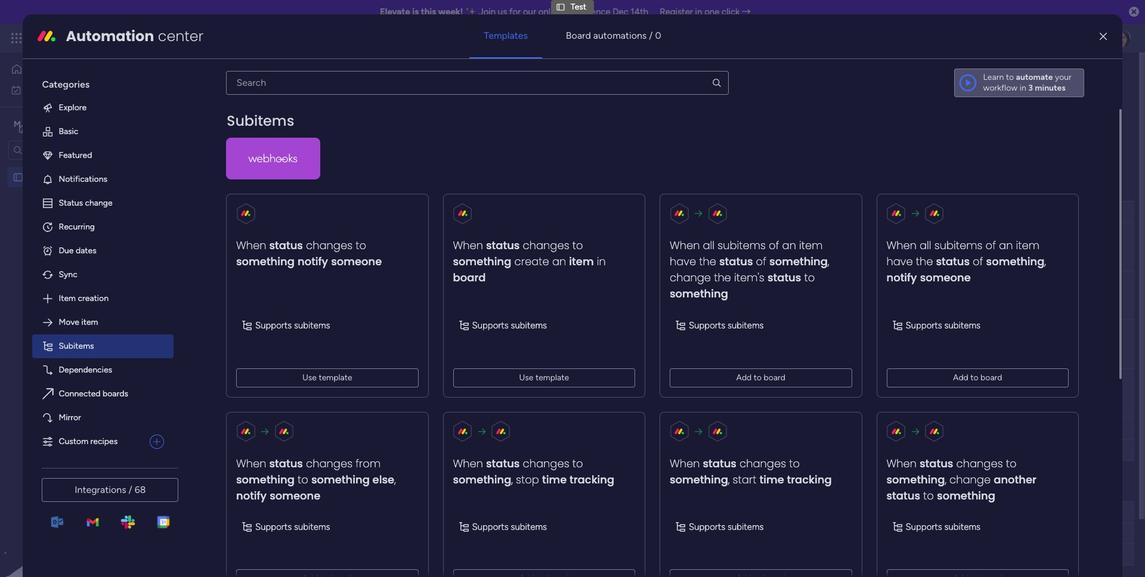 Task type: describe. For each thing, give the bounding box(es) containing it.
main workspace
[[27, 118, 98, 130]]

status for when status changes   to something notify someone
[[270, 238, 303, 253]]

column information image
[[874, 508, 883, 518]]

when inside when status changes from something to something else , notify someone
[[237, 456, 267, 471]]

elevate
[[380, 7, 410, 17]]

change for status change
[[85, 198, 113, 208]]

add to favorites image
[[249, 69, 261, 81]]

14
[[601, 389, 610, 398]]

is
[[413, 7, 419, 17]]

something inside when status changes to something , start time tracking
[[670, 472, 729, 487]]

1 vertical spatial new project
[[226, 242, 272, 252]]

when status changes to something , change
[[887, 456, 1017, 487]]

Search in workspace field
[[25, 143, 100, 157]]

something inside the when status changes to something , change
[[887, 472, 946, 487]]

add for status
[[737, 373, 752, 383]]

the for notify
[[917, 254, 934, 269]]

, inside when status changes from something to something else , notify someone
[[395, 472, 396, 487]]

track
[[433, 90, 452, 100]]

integrations / 68
[[75, 485, 146, 496]]

custom
[[59, 437, 88, 447]]

item creation option
[[32, 287, 174, 311]]

post production assessment
[[205, 482, 360, 497]]

to inside when status changes from something to something else , notify someone
[[298, 472, 309, 487]]

changes for someone
[[306, 238, 353, 253]]

item inside option
[[81, 317, 98, 328]]

test list box
[[0, 165, 152, 349]]

mirror
[[59, 413, 81, 423]]

to inside when status changes to something , start time tracking
[[790, 456, 801, 471]]

changes for change
[[957, 456, 1004, 471]]

automation  center image
[[37, 27, 56, 46]]

status
[[59, 198, 83, 208]]

board inside the when status changes   to something create an item in board
[[453, 270, 486, 285]]

dec 14
[[586, 389, 610, 398]]

lottie animation image
[[0, 457, 152, 578]]

tracking for when status changes to something , start time tracking
[[788, 472, 833, 487]]

subitems for to
[[294, 522, 331, 533]]

select product image
[[11, 32, 23, 44]]

main table button
[[181, 107, 248, 127]]

activity
[[982, 70, 1011, 80]]

manage
[[183, 90, 212, 100]]

board
[[566, 30, 591, 41]]

use template button for someone
[[237, 368, 419, 388]]

status for when status changes to something , start time tracking
[[704, 456, 737, 471]]

add to board button for status
[[670, 368, 853, 388]]

register
[[660, 7, 693, 17]]

james peterson image
[[1112, 29, 1131, 48]]

testing
[[243, 340, 271, 350]]

status change
[[59, 198, 113, 208]]

supports for , change the item's
[[690, 320, 726, 331]]

timelines
[[362, 90, 395, 100]]

mirror option
[[32, 406, 174, 430]]

subitems for , change
[[945, 522, 981, 533]]

time for , stop
[[543, 472, 567, 487]]

featured option
[[32, 144, 174, 168]]

learn
[[984, 72, 1004, 82]]

where
[[464, 90, 487, 100]]

dates
[[76, 246, 96, 256]]

another
[[995, 472, 1037, 487]]

production for test
[[231, 181, 290, 196]]

all for notify
[[920, 238, 932, 253]]

public board image
[[13, 172, 24, 183]]

status for when status changes to something , stop time tracking
[[487, 456, 520, 471]]

status change option
[[32, 191, 174, 215]]

when status changes   to something notify someone
[[237, 238, 382, 269]]

timeline for column information icon timeline field
[[833, 207, 864, 217]]

owners,
[[317, 90, 346, 100]]

use template button for item
[[453, 368, 636, 388]]

1
[[1089, 70, 1093, 80]]

manage any type of project. assign owners, set timelines and keep track of where your project stands.
[[183, 90, 564, 100]]

14th
[[631, 7, 649, 17]]

subitems for ,
[[945, 320, 981, 331]]

status for when status changes from something to something else , notify someone
[[270, 456, 303, 471]]

/ for invite / 1
[[1084, 70, 1087, 80]]

register in one click → link
[[660, 7, 751, 17]]

1 owner field from the top
[[431, 206, 462, 219]]

item creation
[[59, 294, 109, 304]]

use for someone
[[303, 373, 317, 383]]

to inside the when status changes   to something create an item in board
[[573, 238, 584, 253]]

invite / 1
[[1061, 70, 1093, 80]]

see more
[[544, 90, 580, 100]]

timeline for column information image's timeline field
[[833, 508, 864, 518]]

join
[[479, 7, 496, 17]]

my
[[26, 84, 38, 95]]

automation
[[66, 26, 154, 46]]

notify inside status of something , notify someone
[[887, 270, 918, 285]]

, change the item's
[[670, 254, 830, 285]]

/ for integrations / 68
[[129, 485, 132, 496]]

my work button
[[7, 80, 128, 99]]

something inside when status changes to something , stop time tracking
[[453, 472, 512, 487]]

to inside "when status changes   to something notify someone"
[[356, 238, 367, 253]]

an for ,
[[1000, 238, 1014, 253]]

one
[[705, 7, 720, 17]]

something inside status to something
[[670, 286, 729, 301]]

boards
[[103, 389, 128, 399]]

when all subitems of an item have the for status
[[670, 238, 823, 269]]

test building
[[226, 291, 273, 301]]

featured
[[59, 150, 92, 160]]

the for status
[[700, 254, 717, 269]]

change inside the when status changes to something , change
[[950, 472, 992, 487]]

custom recipes option
[[32, 430, 145, 454]]

your workflow in
[[984, 72, 1072, 93]]

0 vertical spatial in
[[696, 7, 703, 17]]

dependencies option
[[32, 359, 174, 382]]

status inside status to something
[[768, 270, 802, 285]]

change for , change the item's
[[670, 270, 712, 285]]

sync
[[59, 270, 77, 280]]

your inside your workflow in
[[1056, 72, 1072, 82]]

when status changes to something , start time tracking
[[670, 456, 833, 487]]

elevate is this week! ✨ join us for our online conference dec 14th
[[380, 7, 649, 17]]

v2 search image
[[268, 142, 277, 155]]

status for when status changes   to something create an item in board
[[487, 238, 520, 253]]

0
[[655, 30, 662, 41]]

pipeline
[[293, 181, 336, 196]]

subitems for , change the item's
[[728, 320, 764, 331]]

set
[[348, 90, 359, 100]]

changes for an
[[523, 238, 570, 253]]

to inside status to something
[[805, 270, 816, 285]]

use for item
[[520, 373, 534, 383]]

basic
[[59, 126, 78, 137]]

test right online
[[571, 2, 587, 12]]

main for main workspace
[[27, 118, 48, 130]]

connected boards option
[[32, 382, 174, 406]]

supports for to
[[256, 522, 292, 533]]

supports subitems for , stop
[[473, 522, 548, 533]]

test inside list box
[[28, 172, 44, 182]]

automate
[[1017, 72, 1054, 82]]

68
[[135, 485, 146, 496]]

status inside status of something , notify someone
[[937, 254, 971, 269]]

main for main table
[[199, 112, 217, 122]]

explore
[[59, 103, 87, 113]]

, inside status of something , notify someone
[[1045, 254, 1047, 269]]

workspace
[[51, 118, 98, 130]]

subitems for , start
[[728, 522, 764, 533]]

search image
[[712, 78, 722, 88]]

board for notify
[[981, 373, 1003, 383]]

have for notify
[[887, 254, 914, 269]]

connected boards
[[59, 389, 128, 399]]

monday
[[53, 31, 94, 45]]

see plans button
[[193, 29, 250, 47]]

not
[[494, 242, 508, 252]]

3 minutes
[[1029, 83, 1066, 93]]

create
[[515, 254, 550, 269]]

management
[[120, 31, 185, 45]]

learn to automate
[[984, 72, 1054, 82]]

notify inside "when status changes   to something notify someone"
[[298, 254, 329, 269]]

new inside button
[[186, 143, 203, 153]]

add to board for notify
[[954, 373, 1003, 383]]

supports subitems for create an
[[473, 320, 548, 331]]

dependencies
[[59, 365, 112, 375]]

invite
[[1061, 70, 1082, 80]]

week!
[[439, 7, 463, 17]]

test for test testing
[[226, 340, 241, 350]]

2 priority from the top
[[668, 508, 695, 518]]

when all subitems of an item have the for notify
[[887, 238, 1040, 269]]

all for status
[[704, 238, 715, 253]]

Search for a column type search field
[[226, 71, 729, 95]]

see for see plans
[[209, 33, 223, 43]]

template for item
[[536, 373, 570, 383]]

subitems for , stop
[[511, 522, 548, 533]]

project.
[[259, 90, 288, 100]]

integrations
[[75, 485, 126, 496]]

1 priority from the top
[[668, 207, 695, 217]]

changes for start
[[740, 456, 787, 471]]

, inside , change the item's
[[829, 254, 830, 269]]

test production pipeline
[[205, 181, 336, 196]]



Task type: vqa. For each thing, say whether or not it's contained in the screenshot.
"M" corresponding to Workspace icon
no



Task type: locate. For each thing, give the bounding box(es) containing it.
change up to something
[[950, 472, 992, 487]]

0 vertical spatial owner
[[434, 207, 459, 217]]

main inside 'workspace selection' element
[[27, 118, 48, 130]]

0 horizontal spatial time
[[543, 472, 567, 487]]

0 vertical spatial production
[[231, 181, 290, 196]]

explore option
[[32, 96, 174, 120]]

production
[[231, 181, 290, 196], [231, 482, 291, 497]]

1 horizontal spatial main
[[199, 112, 217, 122]]

→
[[742, 7, 751, 17]]

change
[[85, 198, 113, 208], [670, 270, 712, 285], [950, 472, 992, 487]]

item
[[59, 294, 76, 304]]

your right where
[[489, 90, 506, 100]]

changes up 'assessment'
[[306, 456, 353, 471]]

0 horizontal spatial template
[[319, 373, 353, 383]]

test right public board image
[[28, 172, 44, 182]]

subitems down move item
[[59, 341, 94, 351]]

supports subitems for ,
[[906, 320, 981, 331]]

have for status
[[670, 254, 697, 269]]

2 have from the left
[[887, 254, 914, 269]]

2 tracking from the left
[[788, 472, 833, 487]]

1 horizontal spatial project
[[245, 242, 272, 252]]

in
[[696, 7, 703, 17], [1020, 83, 1027, 93], [597, 254, 606, 269]]

Owner field
[[431, 206, 462, 219], [431, 506, 462, 519]]

project inside button
[[205, 143, 232, 153]]

1 use template button from the left
[[237, 368, 419, 388]]

automations
[[594, 30, 647, 41]]

tracking for when status changes to something , stop time tracking
[[570, 472, 615, 487]]

time inside when status changes to something , start time tracking
[[760, 472, 785, 487]]

use
[[303, 373, 317, 383], [520, 373, 534, 383]]

status inside when status changes from something to something else , notify someone
[[270, 456, 303, 471]]

new project inside button
[[186, 143, 232, 153]]

move
[[59, 317, 79, 328]]

to something
[[921, 488, 996, 503]]

add to board button for notify
[[887, 368, 1070, 388]]

0 horizontal spatial board
[[453, 270, 486, 285]]

assign
[[290, 90, 315, 100]]

1 horizontal spatial add to board button
[[887, 368, 1070, 388]]

time right stop
[[543, 472, 567, 487]]

changes inside "when status changes   to something notify someone"
[[306, 238, 353, 253]]

to inside the when status changes to something , change
[[1007, 456, 1017, 471]]

lottie animation element
[[0, 457, 152, 578]]

0 horizontal spatial dec
[[586, 389, 600, 398]]

0 horizontal spatial main
[[27, 118, 48, 130]]

changes for stop
[[523, 456, 570, 471]]

1 horizontal spatial subitems
[[227, 111, 295, 131]]

2 vertical spatial in
[[597, 254, 606, 269]]

2 when all subitems of an item have the from the left
[[887, 238, 1040, 269]]

someone inside "when status changes   to something notify someone"
[[332, 254, 382, 269]]

changes up start
[[740, 456, 787, 471]]

0 vertical spatial subitems
[[227, 111, 295, 131]]

test for test production pipeline
[[205, 181, 228, 196]]

project
[[508, 90, 535, 100]]

option
[[0, 166, 152, 169]]

1 vertical spatial timeline
[[833, 508, 864, 518]]

1 horizontal spatial add
[[954, 373, 969, 383]]

1 horizontal spatial time
[[760, 472, 785, 487]]

/ left 1
[[1084, 70, 1087, 80]]

status
[[270, 238, 303, 253], [487, 238, 520, 253], [720, 254, 754, 269], [937, 254, 971, 269], [768, 270, 802, 285], [270, 456, 303, 471], [487, 456, 520, 471], [704, 456, 737, 471], [920, 456, 954, 471], [887, 488, 921, 503]]

supports for create an
[[473, 320, 509, 331]]

2 use from the left
[[520, 373, 534, 383]]

notify inside when status changes from something to something else , notify someone
[[237, 488, 267, 503]]

to inside when status changes to something , stop time tracking
[[573, 456, 584, 471]]

the inside , change the item's
[[715, 270, 732, 285]]

1 add to board button from the left
[[670, 368, 853, 388]]

subitems down project.
[[227, 111, 295, 131]]

test down new project button
[[205, 181, 228, 196]]

when status changes   to something create an item in board
[[453, 238, 606, 285]]

due
[[59, 246, 74, 256]]

1 timeline field from the top
[[830, 206, 867, 219]]

assessment
[[294, 482, 360, 497]]

work right 'my'
[[40, 84, 58, 95]]

0 horizontal spatial use template
[[303, 373, 353, 383]]

1 owner from the top
[[434, 207, 459, 217]]

, inside when status changes to something , start time tracking
[[729, 472, 730, 487]]

board automations / 0
[[566, 30, 662, 41]]

timeline field left column information image
[[830, 506, 867, 519]]

monday work management
[[53, 31, 185, 45]]

1 vertical spatial dec
[[586, 389, 600, 398]]

owner
[[434, 207, 459, 217], [434, 508, 459, 518]]

1 horizontal spatial work
[[96, 31, 118, 45]]

production for post
[[231, 482, 291, 497]]

in inside your workflow in
[[1020, 83, 1027, 93]]

1 time from the left
[[543, 472, 567, 487]]

recurring option
[[32, 215, 174, 239]]

timeline left column information image
[[833, 508, 864, 518]]

2 all from the left
[[920, 238, 932, 253]]

0 vertical spatial someone
[[332, 254, 382, 269]]

change down notifications option
[[85, 198, 113, 208]]

status inside another status
[[887, 488, 921, 503]]

0 horizontal spatial use
[[303, 373, 317, 383]]

1 horizontal spatial add to board
[[954, 373, 1003, 383]]

an for , change the item's
[[783, 238, 797, 253]]

dec left 14
[[586, 389, 600, 398]]

templates
[[484, 30, 528, 41]]

status of something
[[720, 254, 829, 269]]

main left table
[[199, 112, 217, 122]]

status for when status changes to something , change
[[920, 456, 954, 471]]

1 horizontal spatial board
[[764, 373, 786, 383]]

creation
[[78, 294, 109, 304]]

the
[[700, 254, 717, 269], [917, 254, 934, 269], [715, 270, 732, 285]]

timeline field left column information icon
[[830, 206, 867, 219]]

publishing
[[243, 388, 282, 399]]

timeline field for column information icon
[[830, 206, 867, 219]]

when inside the when status changes to something , change
[[887, 456, 917, 471]]

1 when all subitems of an item have the from the left
[[670, 238, 823, 269]]

supports subitems for , start
[[690, 522, 764, 533]]

1 horizontal spatial notify
[[298, 254, 329, 269]]

timeline
[[833, 207, 864, 217], [833, 508, 864, 518]]

workspace selection element
[[11, 117, 100, 133]]

1 horizontal spatial template
[[536, 373, 570, 383]]

gantt button
[[248, 107, 287, 127]]

2 vertical spatial /
[[129, 485, 132, 496]]

0 horizontal spatial someone
[[270, 488, 321, 503]]

center
[[158, 26, 204, 46]]

tracking inside when status changes to something , stop time tracking
[[570, 472, 615, 487]]

all up , change the item's
[[704, 238, 715, 253]]

subitems inside option
[[59, 341, 94, 351]]

0 vertical spatial work
[[96, 31, 118, 45]]

type
[[230, 90, 247, 100]]

recurring
[[59, 222, 95, 232]]

1 horizontal spatial change
[[670, 270, 712, 285]]

work inside button
[[40, 84, 58, 95]]

0 horizontal spatial see
[[209, 33, 223, 43]]

2 add from the left
[[954, 373, 969, 383]]

0 horizontal spatial work
[[40, 84, 58, 95]]

1 vertical spatial priority field
[[665, 506, 698, 519]]

conference
[[565, 7, 611, 17]]

test inside field
[[205, 181, 228, 196]]

owner for 2nd the owner field
[[434, 508, 459, 518]]

0 vertical spatial your
[[1056, 72, 1072, 82]]

1 vertical spatial work
[[40, 84, 58, 95]]

recipes
[[90, 437, 118, 447]]

test for test publishing
[[226, 388, 241, 399]]

timeline left column information icon
[[833, 207, 864, 217]]

0 horizontal spatial add to board
[[737, 373, 786, 383]]

basic option
[[32, 120, 174, 144]]

main right workspace image
[[27, 118, 48, 130]]

2 timeline field from the top
[[830, 506, 867, 519]]

us
[[498, 7, 507, 17]]

0 horizontal spatial add to board button
[[670, 368, 853, 388]]

time for , start
[[760, 472, 785, 487]]

work for my
[[40, 84, 58, 95]]

0 vertical spatial project
[[205, 143, 232, 153]]

an up status of something , notify someone
[[1000, 238, 1014, 253]]

/ inside button
[[1084, 70, 1087, 80]]

something inside status of something , notify someone
[[987, 254, 1045, 269]]

3
[[1029, 83, 1034, 93]]

status of something , notify someone
[[887, 254, 1047, 285]]

new up test building
[[226, 242, 243, 252]]

Timeline field
[[830, 206, 867, 219], [830, 506, 867, 519]]

1 vertical spatial subitems
[[59, 341, 94, 351]]

2 horizontal spatial board
[[981, 373, 1003, 383]]

1 vertical spatial new
[[226, 242, 243, 252]]

supports subitems for to
[[256, 522, 331, 533]]

0 vertical spatial dec
[[613, 7, 629, 17]]

2 owner from the top
[[434, 508, 459, 518]]

see left more
[[544, 90, 559, 100]]

2 horizontal spatial /
[[1084, 70, 1087, 80]]

0 vertical spatial owner field
[[431, 206, 462, 219]]

1 add from the left
[[737, 373, 752, 383]]

time right start
[[760, 472, 785, 487]]

when inside when status changes to something , stop time tracking
[[453, 456, 484, 471]]

project up 'building'
[[245, 242, 272, 252]]

owner for 2nd the owner field from the bottom of the page
[[434, 207, 459, 217]]

workspace image
[[11, 118, 23, 131]]

change up "low"
[[670, 270, 712, 285]]

changes up another status
[[957, 456, 1004, 471]]

plans
[[225, 33, 245, 43]]

1 tracking from the left
[[570, 472, 615, 487]]

new project down main table button
[[186, 143, 232, 153]]

due dates
[[59, 246, 96, 256]]

status inside when status changes to something , start time tracking
[[704, 456, 737, 471]]

timeline field for column information image
[[830, 506, 867, 519]]

0 horizontal spatial notify
[[237, 488, 267, 503]]

notifications option
[[32, 168, 174, 191]]

0 horizontal spatial /
[[129, 485, 132, 496]]

2 owner field from the top
[[431, 506, 462, 519]]

2 vertical spatial someone
[[270, 488, 321, 503]]

show board description image
[[228, 69, 243, 81]]

due dates option
[[32, 239, 174, 263]]

use template
[[303, 373, 353, 383], [520, 373, 570, 383]]

1 horizontal spatial tracking
[[788, 472, 833, 487]]

1 priority field from the top
[[665, 206, 698, 219]]

1 vertical spatial change
[[670, 270, 712, 285]]

test testing
[[226, 340, 271, 350]]

stuck
[[505, 388, 527, 399]]

new project button
[[181, 139, 237, 158]]

1 vertical spatial in
[[1020, 83, 1027, 93]]

1 use template from the left
[[303, 373, 353, 383]]

filter by person image
[[320, 143, 339, 155]]

when status changes to something , stop time tracking
[[453, 456, 615, 487]]

add to board
[[737, 373, 786, 383], [954, 373, 1003, 383]]

0 horizontal spatial add
[[737, 373, 752, 383]]

2 horizontal spatial in
[[1020, 83, 1027, 93]]

main
[[199, 112, 217, 122], [27, 118, 48, 130]]

supports subitems for , change
[[906, 522, 981, 533]]

click
[[722, 7, 740, 17]]

register in one click →
[[660, 7, 751, 17]]

changes up stop
[[523, 456, 570, 471]]

1 horizontal spatial all
[[920, 238, 932, 253]]

an right create
[[553, 254, 567, 269]]

2 add to board button from the left
[[887, 368, 1070, 388]]

1 add to board from the left
[[737, 373, 786, 383]]

1 horizontal spatial new
[[226, 242, 243, 252]]

when inside "when status changes   to something notify someone"
[[237, 238, 267, 253]]

see inside 'link'
[[544, 90, 559, 100]]

1 timeline from the top
[[833, 207, 864, 217]]

change inside option
[[85, 198, 113, 208]]

1 vertical spatial owner
[[434, 508, 459, 518]]

when inside the when status changes   to something create an item in board
[[453, 238, 484, 253]]

2 add to board from the left
[[954, 373, 1003, 383]]

1 horizontal spatial your
[[1056, 72, 1072, 82]]

changes inside when status changes to something , stop time tracking
[[523, 456, 570, 471]]

test left 'building'
[[226, 291, 241, 301]]

add for notify
[[954, 373, 969, 383]]

0 vertical spatial /
[[649, 30, 653, 41]]

1 vertical spatial notify
[[887, 270, 918, 285]]

1 horizontal spatial use
[[520, 373, 534, 383]]

custom recipes
[[59, 437, 118, 447]]

0 horizontal spatial have
[[670, 254, 697, 269]]

someone inside when status changes from something to something else , notify someone
[[270, 488, 321, 503]]

see left "plans"
[[209, 33, 223, 43]]

status inside "when status changes   to something notify someone"
[[270, 238, 303, 253]]

2 vertical spatial change
[[950, 472, 992, 487]]

0 horizontal spatial project
[[205, 143, 232, 153]]

1 vertical spatial priority
[[668, 508, 695, 518]]

gantt
[[257, 112, 278, 122]]

, inside the when status changes to something , change
[[946, 472, 947, 487]]

item inside the when status changes   to something create an item in board
[[570, 254, 594, 269]]

an inside the when status changes   to something create an item in board
[[553, 254, 567, 269]]

notifications
[[59, 174, 107, 184]]

1 have from the left
[[670, 254, 697, 269]]

2 template from the left
[[536, 373, 570, 383]]

1 vertical spatial someone
[[921, 270, 972, 285]]

1 vertical spatial timeline field
[[830, 506, 867, 519]]

not started
[[494, 242, 538, 252]]

sync option
[[32, 263, 174, 287]]

move item option
[[32, 311, 174, 335]]

categories list box
[[32, 69, 183, 454]]

of inside status of something , notify someone
[[974, 254, 984, 269]]

stands.
[[537, 90, 564, 100]]

use template for item
[[520, 373, 570, 383]]

have
[[670, 254, 697, 269], [887, 254, 914, 269]]

1 horizontal spatial when all subitems of an item have the
[[887, 238, 1040, 269]]

activity button
[[978, 66, 1034, 85]]

0 horizontal spatial all
[[704, 238, 715, 253]]

project down main table button
[[205, 143, 232, 153]]

board for status
[[764, 373, 786, 383]]

work for monday
[[96, 31, 118, 45]]

in inside the when status changes   to something create an item in board
[[597, 254, 606, 269]]

1 vertical spatial your
[[489, 90, 506, 100]]

something inside the when status changes   to something create an item in board
[[453, 254, 512, 269]]

something inside "when status changes   to something notify someone"
[[237, 254, 295, 269]]

priority
[[668, 207, 695, 217], [668, 508, 695, 518]]

your up the minutes
[[1056, 72, 1072, 82]]

2 horizontal spatial notify
[[887, 270, 918, 285]]

an
[[783, 238, 797, 253], [1000, 238, 1014, 253], [553, 254, 567, 269]]

0 vertical spatial new project
[[186, 143, 232, 153]]

new project up test building
[[226, 242, 272, 252]]

changes for something
[[306, 456, 353, 471]]

see more link
[[543, 89, 581, 101]]

our
[[523, 7, 536, 17]]

1 horizontal spatial use template
[[520, 373, 570, 383]]

0 vertical spatial new
[[186, 143, 203, 153]]

supports for , stop
[[473, 522, 509, 533]]

changes inside the when status changes to something , change
[[957, 456, 1004, 471]]

1 vertical spatial project
[[245, 242, 272, 252]]

/ left 0
[[649, 30, 653, 41]]

changes inside the when status changes   to something create an item in board
[[523, 238, 570, 253]]

see for see more
[[544, 90, 559, 100]]

integrations / 68 button
[[42, 479, 179, 502]]

online
[[539, 7, 563, 17]]

categories heading
[[32, 69, 174, 96]]

1 horizontal spatial /
[[649, 30, 653, 41]]

0 horizontal spatial change
[[85, 198, 113, 208]]

0 horizontal spatial an
[[553, 254, 567, 269]]

changes inside when status changes to something , start time tracking
[[740, 456, 787, 471]]

an up status of something
[[783, 238, 797, 253]]

collapse board header image
[[1109, 112, 1119, 122]]

2 vertical spatial notify
[[237, 488, 267, 503]]

table
[[219, 112, 239, 122]]

2 time from the left
[[760, 472, 785, 487]]

Priority field
[[665, 206, 698, 219], [665, 506, 698, 519]]

add to board for status
[[737, 373, 786, 383]]

someone inside status of something , notify someone
[[921, 270, 972, 285]]

automation center
[[66, 26, 204, 46]]

, inside when status changes to something , stop time tracking
[[512, 472, 513, 487]]

use template for someone
[[303, 373, 353, 383]]

see inside button
[[209, 33, 223, 43]]

1 horizontal spatial dec
[[613, 7, 629, 17]]

2 horizontal spatial change
[[950, 472, 992, 487]]

Test Production Pipeline field
[[202, 181, 339, 197]]

home button
[[7, 60, 128, 79]]

2 horizontal spatial an
[[1000, 238, 1014, 253]]

status for another status
[[887, 488, 921, 503]]

work right monday
[[96, 31, 118, 45]]

invite / 1 button
[[1039, 66, 1098, 85]]

change inside , change the item's
[[670, 270, 712, 285]]

move item
[[59, 317, 98, 328]]

1 all from the left
[[704, 238, 715, 253]]

0 vertical spatial priority field
[[665, 206, 698, 219]]

0 vertical spatial change
[[85, 198, 113, 208]]

1 vertical spatial production
[[231, 482, 291, 497]]

0 horizontal spatial when all subitems of an item have the
[[670, 238, 823, 269]]

1 horizontal spatial use template button
[[453, 368, 636, 388]]

time inside when status changes to something , stop time tracking
[[543, 472, 567, 487]]

0 vertical spatial notify
[[298, 254, 329, 269]]

new down main table button
[[186, 143, 203, 153]]

project
[[205, 143, 232, 153], [245, 242, 272, 252]]

status inside the when status changes to something , change
[[920, 456, 954, 471]]

0 horizontal spatial your
[[489, 90, 506, 100]]

connected
[[59, 389, 101, 399]]

changes down pipeline
[[306, 238, 353, 253]]

2 timeline from the top
[[833, 508, 864, 518]]

subitems option
[[32, 335, 174, 359]]

1 horizontal spatial have
[[887, 254, 914, 269]]

see plans
[[209, 33, 245, 43]]

0 horizontal spatial tracking
[[570, 472, 615, 487]]

supports subitems for , change the item's
[[690, 320, 764, 331]]

Post Production Assessment field
[[202, 482, 363, 498]]

supports for ,
[[906, 320, 943, 331]]

template for someone
[[319, 373, 353, 383]]

status to something
[[670, 270, 816, 301]]

None search field
[[226, 71, 729, 95]]

0 vertical spatial timeline field
[[830, 206, 867, 219]]

status inside the when status changes   to something create an item in board
[[487, 238, 520, 253]]

subitems for create an
[[511, 320, 548, 331]]

started
[[510, 242, 538, 252]]

1 template from the left
[[319, 373, 353, 383]]

changes up create
[[523, 238, 570, 253]]

workflow
[[984, 83, 1018, 93]]

2 use template button from the left
[[453, 368, 636, 388]]

changes inside when status changes from something to something else , notify someone
[[306, 456, 353, 471]]

dec left "14th"
[[613, 7, 629, 17]]

another status
[[887, 472, 1037, 503]]

main inside button
[[199, 112, 217, 122]]

production right the post
[[231, 482, 291, 497]]

1 use from the left
[[303, 373, 317, 383]]

supports for , start
[[690, 522, 726, 533]]

0 horizontal spatial in
[[597, 254, 606, 269]]

tracking inside when status changes to something , start time tracking
[[788, 472, 833, 487]]

categories
[[42, 79, 90, 90]]

0 horizontal spatial new
[[186, 143, 203, 153]]

1 vertical spatial owner field
[[431, 506, 462, 519]]

when inside when status changes to something , start time tracking
[[670, 456, 700, 471]]

test for test building
[[226, 291, 241, 301]]

item's
[[735, 270, 765, 285]]

Search field
[[277, 140, 313, 157]]

0 vertical spatial priority
[[668, 207, 695, 217]]

work
[[96, 31, 118, 45], [40, 84, 58, 95]]

0 horizontal spatial subitems
[[59, 341, 94, 351]]

1 vertical spatial see
[[544, 90, 559, 100]]

supports for , change
[[906, 522, 943, 533]]

2 horizontal spatial someone
[[921, 270, 972, 285]]

production down the v2 search icon
[[231, 181, 290, 196]]

2 use template from the left
[[520, 373, 570, 383]]

1 horizontal spatial in
[[696, 7, 703, 17]]

of
[[249, 90, 257, 100], [454, 90, 462, 100], [769, 238, 780, 253], [986, 238, 997, 253], [757, 254, 767, 269], [974, 254, 984, 269]]

status inside when status changes to something , stop time tracking
[[487, 456, 520, 471]]

test left testing
[[226, 340, 241, 350]]

0 vertical spatial see
[[209, 33, 223, 43]]

medium
[[666, 388, 696, 399]]

test left publishing
[[226, 388, 241, 399]]

new
[[186, 143, 203, 153], [226, 242, 243, 252]]

column information image
[[874, 207, 883, 217]]

1 horizontal spatial an
[[783, 238, 797, 253]]

/ left 68
[[129, 485, 132, 496]]

all up status of something , notify someone
[[920, 238, 932, 253]]

main table
[[199, 112, 239, 122]]

2 priority field from the top
[[665, 506, 698, 519]]



